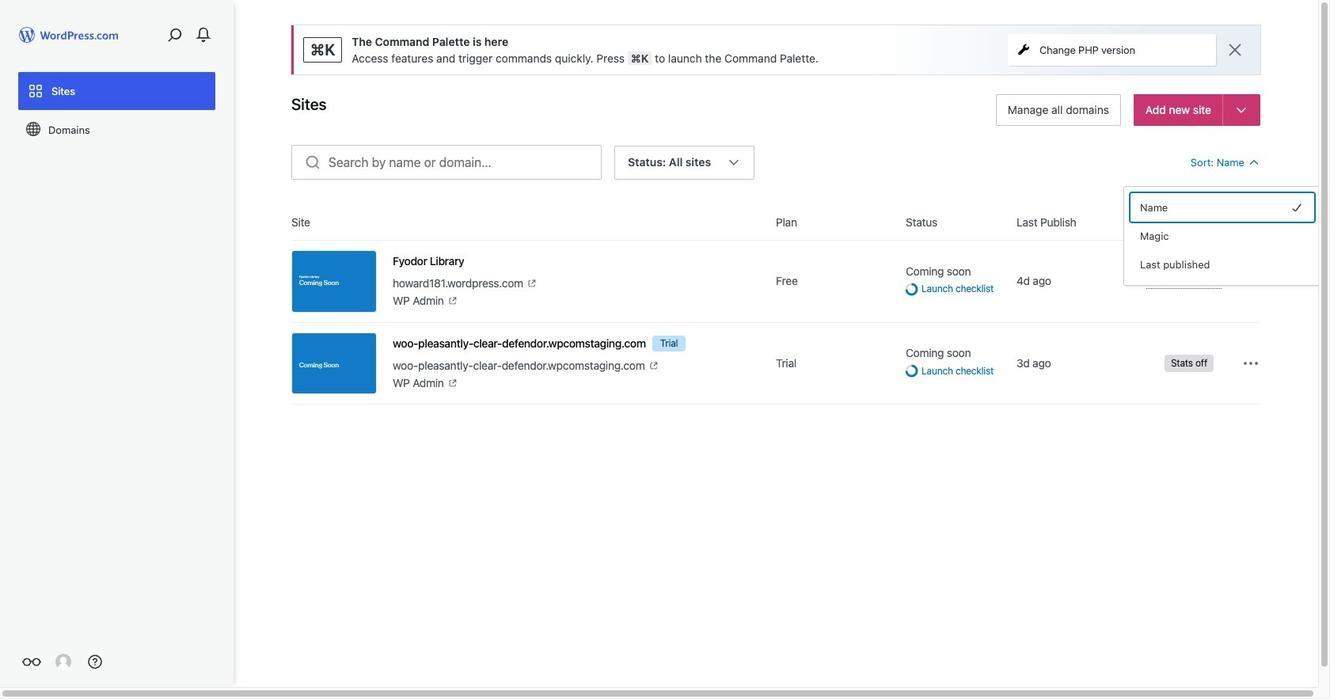 Task type: locate. For each thing, give the bounding box(es) containing it.
sorting by name. switch sorting mode image
[[1248, 156, 1261, 169]]

dismiss image
[[1226, 40, 1245, 59]]

menu
[[1131, 193, 1315, 279]]

1 visit wp admin image from the top
[[447, 296, 458, 307]]

highest hourly views 0 image
[[1147, 279, 1222, 289]]

1 vertical spatial visit wp admin image
[[447, 378, 458, 389]]

howard image
[[55, 654, 71, 670]]

right image
[[1288, 198, 1307, 217]]

0 vertical spatial visit wp admin image
[[447, 296, 458, 307]]

visit wp admin image
[[447, 296, 458, 307], [447, 378, 458, 389]]

2 visit wp admin image from the top
[[447, 378, 458, 389]]

None search field
[[291, 145, 602, 180]]

displaying all sites. element
[[628, 147, 711, 178]]



Task type: describe. For each thing, give the bounding box(es) containing it.
toggle menu image
[[1235, 103, 1249, 117]]

reader image
[[22, 653, 41, 672]]

Search search field
[[329, 146, 601, 179]]



Task type: vqa. For each thing, say whether or not it's contained in the screenshot.
second the img
no



